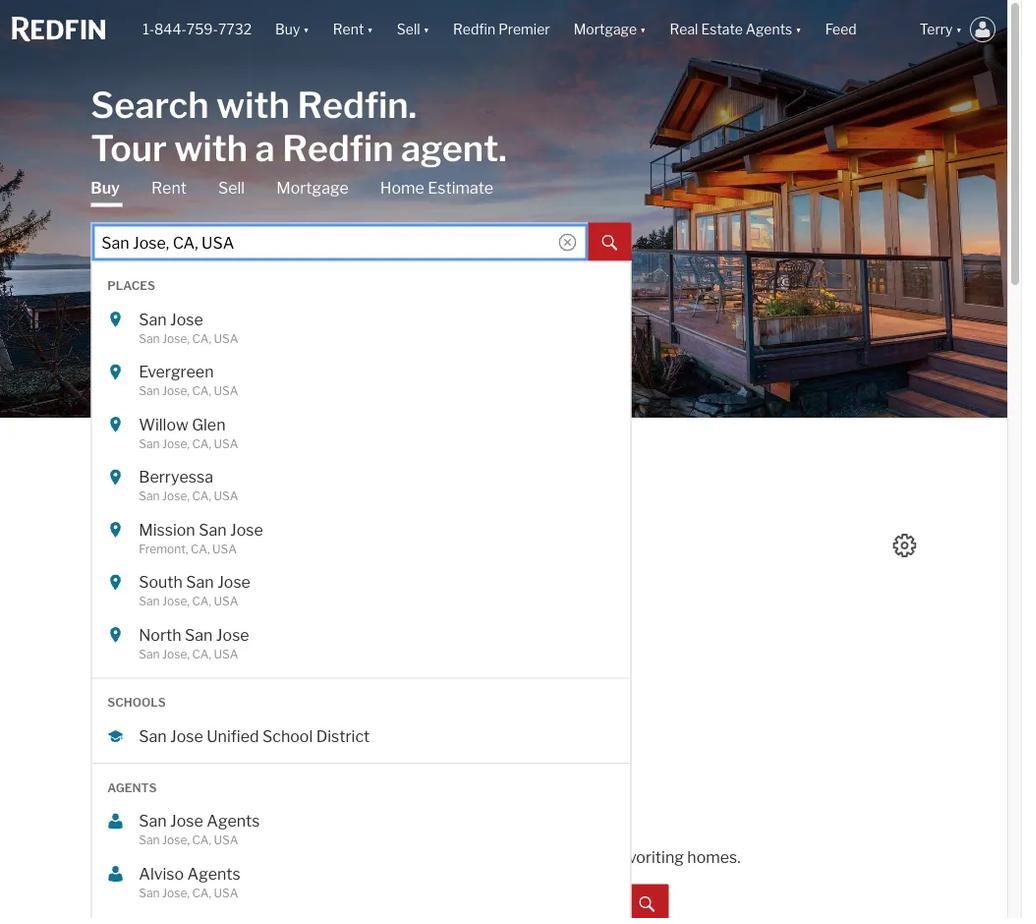 Task type: vqa. For each thing, say whether or not it's contained in the screenshot.


Task type: locate. For each thing, give the bounding box(es) containing it.
usa down the south san jose san jose, ca, usa
[[214, 647, 238, 661]]

estate
[[702, 21, 743, 38]]

buy right the 7732
[[275, 21, 300, 38]]

san inside the evergreen san jose, ca, usa
[[139, 384, 160, 398]]

1 horizontal spatial feed
[[826, 21, 857, 38]]

0 horizontal spatial sell
[[218, 178, 245, 198]]

jose, down willow
[[162, 437, 190, 451]]

willow glen san jose, ca, usa
[[139, 415, 238, 451]]

0 horizontal spatial rent
[[151, 178, 187, 198]]

jose, inside "san jose agents san jose, ca, usa"
[[162, 833, 190, 848]]

mortgage up city, address, school, agent, zip search box
[[276, 178, 349, 198]]

real estate agents ▾ link
[[670, 0, 802, 59]]

redfin inside button
[[453, 21, 496, 38]]

8 jose, from the top
[[162, 886, 190, 900]]

3 ▾ from the left
[[423, 21, 430, 38]]

3 jose, from the top
[[162, 437, 190, 451]]

▾ for rent ▾
[[367, 21, 373, 38]]

2 ▾ from the left
[[367, 21, 373, 38]]

rent ▾
[[333, 21, 373, 38]]

tab list
[[91, 177, 632, 918]]

1-844-759-7732 link
[[143, 21, 252, 38]]

▾ left rent ▾
[[303, 21, 310, 38]]

▾ inside sell ▾ dropdown button
[[423, 21, 430, 38]]

1 vertical spatial redfin
[[282, 126, 394, 170]]

rent inside dropdown button
[[333, 21, 364, 38]]

sell
[[397, 21, 420, 38], [218, 178, 245, 198]]

buy
[[275, 21, 300, 38], [91, 178, 120, 198]]

rent ▾ button
[[321, 0, 385, 59]]

0 horizontal spatial feed
[[91, 478, 154, 511]]

▾ for terry ▾
[[956, 21, 963, 38]]

mortgage
[[574, 21, 637, 38], [276, 178, 349, 198]]

terry ▾
[[920, 21, 963, 38]]

feed inside button
[[826, 21, 857, 38]]

▾ for mortgage ▾
[[640, 21, 647, 38]]

north san jose san jose, ca, usa
[[139, 625, 249, 661]]

ca, down evergreen
[[192, 384, 211, 398]]

▾ left real
[[640, 21, 647, 38]]

alviso agents san jose, ca, usa
[[139, 864, 241, 900]]

ca, inside north san jose san jose, ca, usa
[[192, 647, 211, 661]]

with down the 7732
[[216, 83, 290, 126]]

agents down "san jose agents san jose, ca, usa"
[[187, 864, 241, 884]]

usa up north san jose san jose, ca, usa
[[214, 594, 238, 609]]

agents right estate at the top right of page
[[746, 21, 793, 38]]

mortgage left real
[[574, 21, 637, 38]]

with
[[216, 83, 290, 126], [174, 126, 248, 170]]

sell inside tab list
[[218, 178, 245, 198]]

ca, inside mission san jose fremont, ca, usa
[[191, 542, 210, 556]]

jose down berryessa san jose, ca, usa
[[230, 520, 263, 539]]

0 vertical spatial redfin
[[453, 21, 496, 38]]

usa up mission san jose fremont, ca, usa
[[214, 489, 238, 503]]

mortgage for mortgage
[[276, 178, 349, 198]]

jose inside the south san jose san jose, ca, usa
[[217, 573, 251, 592]]

san
[[139, 310, 167, 329], [139, 331, 160, 346], [139, 384, 160, 398], [139, 437, 160, 451], [139, 489, 160, 503], [199, 520, 227, 539], [186, 573, 214, 592], [139, 594, 160, 609], [185, 625, 213, 645], [139, 647, 160, 661], [139, 727, 167, 746], [139, 812, 167, 831], [139, 833, 160, 848], [139, 886, 160, 900]]

ca, right fremont,
[[191, 542, 210, 556]]

rent right buy ▾
[[333, 21, 364, 38]]

▾ left sell ▾
[[367, 21, 373, 38]]

mortgage ▾ button
[[574, 0, 647, 59]]

san inside berryessa san jose, ca, usa
[[139, 489, 160, 503]]

evergreen link
[[139, 362, 572, 382]]

agents inside dropdown button
[[746, 21, 793, 38]]

jose, down north
[[162, 647, 190, 661]]

jose, inside north san jose san jose, ca, usa
[[162, 647, 190, 661]]

schools
[[107, 696, 166, 710]]

0 vertical spatial buy
[[275, 21, 300, 38]]

searches
[[513, 848, 580, 867]]

feed left terry
[[826, 21, 857, 38]]

san inside mission san jose fremont, ca, usa
[[199, 520, 227, 539]]

4 jose, from the top
[[162, 489, 190, 503]]

1 horizontal spatial buy
[[275, 21, 300, 38]]

usa up the south san jose san jose, ca, usa
[[213, 542, 237, 556]]

1 ▾ from the left
[[303, 21, 310, 38]]

2 jose, from the top
[[162, 384, 190, 398]]

ca, inside willow glen san jose, ca, usa
[[192, 437, 211, 451]]

rent for rent
[[151, 178, 187, 198]]

0 horizontal spatial redfin
[[282, 126, 394, 170]]

ca, up evergreen
[[192, 331, 211, 346]]

usa up alviso agents san jose, ca, usa
[[214, 833, 238, 848]]

search with redfin. tour with a redfin agent.
[[91, 83, 507, 170]]

district
[[316, 727, 370, 746]]

ca, down berryessa at the left bottom of page
[[192, 489, 211, 503]]

759-
[[187, 21, 218, 38]]

▾ right rent ▾
[[423, 21, 430, 38]]

rent for rent ▾
[[333, 21, 364, 38]]

jose, down evergreen
[[162, 384, 190, 398]]

usa up glen
[[214, 384, 238, 398]]

0 vertical spatial sell
[[397, 21, 420, 38]]

redfin
[[453, 21, 496, 38], [282, 126, 394, 170]]

usa inside the evergreen san jose, ca, usa
[[214, 384, 238, 398]]

usa up the evergreen san jose, ca, usa
[[214, 331, 238, 346]]

ca, down "san jose agents san jose, ca, usa"
[[192, 886, 211, 900]]

agents up alviso agents san jose, ca, usa
[[207, 812, 260, 831]]

0 vertical spatial rent
[[333, 21, 364, 38]]

agents inside "san jose agents san jose, ca, usa"
[[207, 812, 260, 831]]

4 ▾ from the left
[[640, 21, 647, 38]]

buy ▾ button
[[275, 0, 310, 59]]

clear input button
[[559, 237, 576, 254]]

usa down glen
[[214, 437, 238, 451]]

ca, down the south san jose san jose, ca, usa
[[192, 647, 211, 661]]

▾ left feed button
[[796, 21, 802, 38]]

sell for sell ▾
[[397, 21, 420, 38]]

0 horizontal spatial mortgage
[[276, 178, 349, 198]]

1 horizontal spatial redfin
[[453, 21, 496, 38]]

start building your feed by saving searches and favoriting homes.
[[267, 848, 741, 867]]

redfin left premier
[[453, 21, 496, 38]]

redfin.
[[297, 83, 417, 126]]

mortgage inside mortgage ▾ dropdown button
[[574, 21, 637, 38]]

0 horizontal spatial buy
[[91, 178, 120, 198]]

mortgage for mortgage ▾
[[574, 21, 637, 38]]

usa
[[214, 331, 238, 346], [214, 384, 238, 398], [214, 437, 238, 451], [214, 489, 238, 503], [213, 542, 237, 556], [214, 594, 238, 609], [214, 647, 238, 661], [214, 833, 238, 848], [214, 886, 238, 900]]

▾ right terry
[[956, 21, 963, 38]]

estimate
[[428, 178, 494, 198]]

844-
[[154, 21, 187, 38]]

jose, inside alviso agents san jose, ca, usa
[[162, 886, 190, 900]]

5 jose, from the top
[[162, 594, 190, 609]]

buy link
[[91, 177, 120, 207]]

▾ inside mortgage ▾ dropdown button
[[640, 21, 647, 38]]

buy inside buy ▾ dropdown button
[[275, 21, 300, 38]]

0 vertical spatial mortgage
[[574, 21, 637, 38]]

san jose unified school district
[[139, 727, 370, 746]]

jose, inside berryessa san jose, ca, usa
[[162, 489, 190, 503]]

5 ▾ from the left
[[796, 21, 802, 38]]

sell inside dropdown button
[[397, 21, 420, 38]]

6 jose, from the top
[[162, 647, 190, 661]]

tab list containing buy
[[91, 177, 632, 918]]

your
[[368, 848, 401, 867]]

jose, down alviso
[[162, 886, 190, 900]]

jose down the south san jose san jose, ca, usa
[[216, 625, 249, 645]]

ca, up alviso agents san jose, ca, usa
[[192, 833, 211, 848]]

feed
[[826, 21, 857, 38], [91, 478, 154, 511]]

1 horizontal spatial rent
[[333, 21, 364, 38]]

1 vertical spatial mortgage
[[276, 178, 349, 198]]

1 vertical spatial rent
[[151, 178, 187, 198]]

jose, down berryessa at the left bottom of page
[[162, 489, 190, 503]]

jose
[[170, 310, 203, 329], [230, 520, 263, 539], [217, 573, 251, 592], [216, 625, 249, 645], [170, 727, 203, 746], [170, 812, 203, 831]]

feed up mission
[[91, 478, 154, 511]]

0 vertical spatial feed
[[826, 21, 857, 38]]

jose down mission san jose fremont, ca, usa
[[217, 573, 251, 592]]

jose,
[[162, 331, 190, 346], [162, 384, 190, 398], [162, 437, 190, 451], [162, 489, 190, 503], [162, 594, 190, 609], [162, 647, 190, 661], [162, 833, 190, 848], [162, 886, 190, 900]]

terry
[[920, 21, 953, 38]]

▾ inside rent ▾ dropdown button
[[367, 21, 373, 38]]

rent down tour
[[151, 178, 187, 198]]

home estimate link
[[380, 177, 494, 199]]

1 vertical spatial sell
[[218, 178, 245, 198]]

sell ▾ button
[[397, 0, 430, 59]]

1 horizontal spatial sell
[[397, 21, 420, 38]]

berryessa link
[[139, 468, 572, 487]]

jose up alviso
[[170, 812, 203, 831]]

homes.
[[688, 848, 741, 867]]

mortgage inside tab list
[[276, 178, 349, 198]]

7 jose, from the top
[[162, 833, 190, 848]]

1 horizontal spatial mortgage
[[574, 21, 637, 38]]

redfin premier button
[[442, 0, 562, 59]]

sell right rent link
[[218, 178, 245, 198]]

jose, up alviso
[[162, 833, 190, 848]]

▾ inside buy ▾ dropdown button
[[303, 21, 310, 38]]

1 jose, from the top
[[162, 331, 190, 346]]

usa inside the south san jose san jose, ca, usa
[[214, 594, 238, 609]]

agent.
[[401, 126, 507, 170]]

jose, inside the evergreen san jose, ca, usa
[[162, 384, 190, 398]]

usa down "san jose agents san jose, ca, usa"
[[214, 886, 238, 900]]

6 ▾ from the left
[[956, 21, 963, 38]]

san jose unified school district link
[[92, 719, 631, 755], [139, 727, 572, 746]]

buy down tour
[[91, 178, 120, 198]]

ca, down glen
[[192, 437, 211, 451]]

redfin up "mortgage" link
[[282, 126, 394, 170]]

sell for sell
[[218, 178, 245, 198]]

agents
[[746, 21, 793, 38], [107, 781, 157, 795], [207, 812, 260, 831], [187, 864, 241, 884]]

alviso
[[139, 864, 184, 884]]

favoriting
[[614, 848, 684, 867]]

jose, up evergreen
[[162, 331, 190, 346]]

fremont,
[[139, 542, 188, 556]]

jose up evergreen
[[170, 310, 203, 329]]

usa inside mission san jose fremont, ca, usa
[[213, 542, 237, 556]]

buy ▾ button
[[264, 0, 321, 59]]

1 vertical spatial buy
[[91, 178, 120, 198]]

agents up "san jose agents san jose, ca, usa"
[[107, 781, 157, 795]]

ca, up north san jose san jose, ca, usa
[[192, 594, 211, 609]]

rent
[[333, 21, 364, 38], [151, 178, 187, 198]]

ca,
[[192, 331, 211, 346], [192, 384, 211, 398], [192, 437, 211, 451], [192, 489, 211, 503], [191, 542, 210, 556], [192, 594, 211, 609], [192, 647, 211, 661], [192, 833, 211, 848], [192, 886, 211, 900]]

jose, down south
[[162, 594, 190, 609]]

sell right rent ▾
[[397, 21, 420, 38]]



Task type: describe. For each thing, give the bounding box(es) containing it.
Street address, city, state, zip search field
[[339, 885, 626, 918]]

jose inside north san jose san jose, ca, usa
[[216, 625, 249, 645]]

ca, inside "san jose agents san jose, ca, usa"
[[192, 833, 211, 848]]

mission
[[139, 520, 195, 539]]

building
[[307, 848, 365, 867]]

feed
[[404, 848, 438, 867]]

jose inside "san jose agents san jose, ca, usa"
[[170, 812, 203, 831]]

ca, inside the south san jose san jose, ca, usa
[[192, 594, 211, 609]]

mortgage link
[[276, 177, 349, 199]]

jose, inside san jose san jose, ca, usa
[[162, 331, 190, 346]]

a
[[255, 126, 275, 170]]

real
[[670, 21, 699, 38]]

home estimate
[[380, 178, 494, 198]]

jose, inside the south san jose san jose, ca, usa
[[162, 594, 190, 609]]

usa inside alviso agents san jose, ca, usa
[[214, 886, 238, 900]]

home
[[380, 178, 425, 198]]

▾ for buy ▾
[[303, 21, 310, 38]]

places
[[107, 279, 155, 293]]

mission san jose link
[[139, 520, 572, 540]]

jose, inside willow glen san jose, ca, usa
[[162, 437, 190, 451]]

usa inside san jose san jose, ca, usa
[[214, 331, 238, 346]]

real estate agents ▾
[[670, 21, 802, 38]]

search input image
[[559, 234, 576, 251]]

submit search image
[[602, 235, 618, 251]]

buy ▾
[[275, 21, 310, 38]]

san inside willow glen san jose, ca, usa
[[139, 437, 160, 451]]

jose inside san jose san jose, ca, usa
[[170, 310, 203, 329]]

sell ▾ button
[[385, 0, 442, 59]]

usa inside "san jose agents san jose, ca, usa"
[[214, 833, 238, 848]]

City, Address, School, Agent, ZIP search field
[[91, 223, 588, 262]]

buy for buy
[[91, 178, 120, 198]]

▾ inside 'real estate agents ▾' link
[[796, 21, 802, 38]]

usa inside north san jose san jose, ca, usa
[[214, 647, 238, 661]]

agents inside alviso agents san jose, ca, usa
[[187, 864, 241, 884]]

san jose link
[[139, 310, 572, 329]]

school
[[263, 727, 313, 746]]

ca, inside alviso agents san jose, ca, usa
[[192, 886, 211, 900]]

redfin inside search with redfin. tour with a redfin agent.
[[282, 126, 394, 170]]

▾ for sell ▾
[[423, 21, 430, 38]]

buy for buy ▾
[[275, 21, 300, 38]]

south san jose link
[[139, 573, 572, 592]]

north san jose link
[[139, 625, 572, 645]]

mission san jose fremont, ca, usa
[[139, 520, 263, 556]]

glen
[[192, 415, 226, 434]]

start
[[267, 848, 303, 867]]

willow glen link
[[139, 415, 572, 435]]

usa inside berryessa san jose, ca, usa
[[214, 489, 238, 503]]

willow
[[139, 415, 189, 434]]

jose inside mission san jose fremont, ca, usa
[[230, 520, 263, 539]]

submit search image
[[640, 897, 655, 913]]

tour
[[91, 126, 167, 170]]

mortgage ▾ button
[[562, 0, 658, 59]]

alviso agents link
[[139, 864, 572, 884]]

north
[[139, 625, 182, 645]]

sell link
[[218, 177, 245, 199]]

feed button
[[814, 0, 908, 59]]

by
[[441, 848, 459, 867]]

san inside alviso agents san jose, ca, usa
[[139, 886, 160, 900]]

with up sell link
[[174, 126, 248, 170]]

jose left unified
[[170, 727, 203, 746]]

ca, inside san jose san jose, ca, usa
[[192, 331, 211, 346]]

ca, inside berryessa san jose, ca, usa
[[192, 489, 211, 503]]

1-844-759-7732
[[143, 21, 252, 38]]

rent ▾ button
[[333, 0, 373, 59]]

premier
[[499, 21, 550, 38]]

1 vertical spatial feed
[[91, 478, 154, 511]]

evergreen
[[139, 362, 214, 382]]

ca, inside the evergreen san jose, ca, usa
[[192, 384, 211, 398]]

evergreen san jose, ca, usa
[[139, 362, 238, 398]]

saving
[[462, 848, 510, 867]]

search
[[91, 83, 209, 126]]

san jose agents link
[[139, 812, 572, 831]]

sell ▾
[[397, 21, 430, 38]]

mortgage ▾
[[574, 21, 647, 38]]

7732
[[218, 21, 252, 38]]

san jose san jose, ca, usa
[[139, 310, 238, 346]]

usa inside willow glen san jose, ca, usa
[[214, 437, 238, 451]]

south san jose san jose, ca, usa
[[139, 573, 251, 609]]

redfin premier
[[453, 21, 550, 38]]

real estate agents ▾ button
[[658, 0, 814, 59]]

rent link
[[151, 177, 187, 199]]

berryessa
[[139, 468, 213, 487]]

south
[[139, 573, 183, 592]]

1-
[[143, 21, 154, 38]]

san jose agents san jose, ca, usa
[[139, 812, 260, 848]]

and
[[583, 848, 610, 867]]

berryessa san jose, ca, usa
[[139, 468, 238, 503]]

unified
[[207, 727, 259, 746]]



